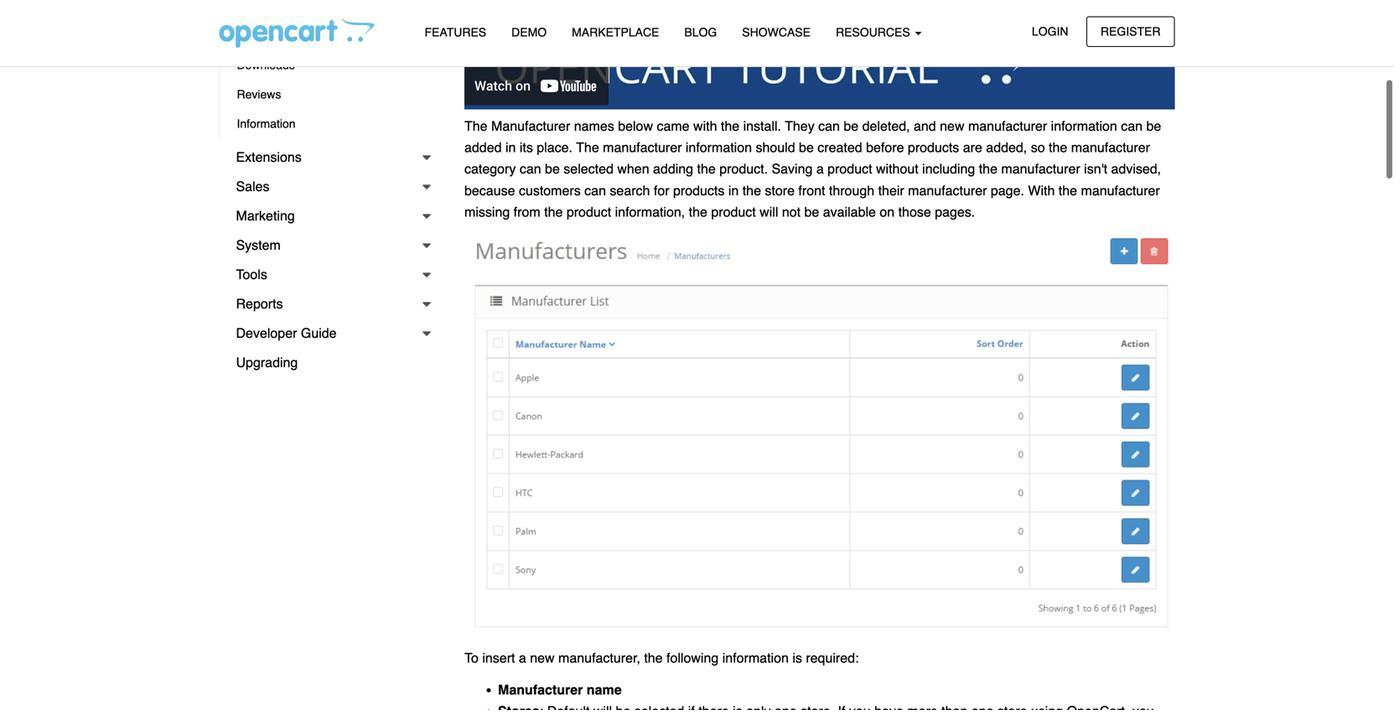 Task type: describe. For each thing, give the bounding box(es) containing it.
1 horizontal spatial product
[[712, 204, 756, 220]]

upgrading link
[[219, 348, 440, 377]]

pages.
[[935, 204, 976, 220]]

tools link
[[219, 260, 440, 289]]

manufacturer up the with
[[1002, 161, 1081, 177]]

below
[[618, 118, 653, 134]]

a inside the manufacturer names below came with the install. they can be deleted, and new manufacturer information can be added in its place. the manufacturer information should be created before products are added, so the manufacturer category can be selected when adding the product. saving a product without including the manufacturer isn't advised, because customers can search for products in the store front through their manufacturer page. with the manufacturer missing from the product information, the product will not be available on those pages.
[[817, 161, 824, 177]]

available
[[823, 204, 876, 220]]

those
[[899, 204, 932, 220]]

marketplace
[[572, 26, 660, 39]]

manufacturer inside the manufacturer names below came with the install. they can be deleted, and new manufacturer information can be added in its place. the manufacturer information should be created before products are added, so the manufacturer category can be selected when adding the product. saving a product without including the manufacturer isn't advised, because customers can search for products in the store front through their manufacturer page. with the manufacturer missing from the product information, the product will not be available on those pages.
[[492, 118, 571, 134]]

register link
[[1087, 16, 1176, 47]]

0 vertical spatial information
[[1051, 118, 1118, 134]]

the down are
[[979, 161, 998, 177]]

blog link
[[672, 18, 730, 47]]

1 vertical spatial new
[[530, 650, 555, 666]]

install.
[[744, 118, 782, 134]]

front
[[799, 183, 826, 198]]

1 horizontal spatial the
[[576, 140, 599, 155]]

customers
[[519, 183, 581, 198]]

deleted,
[[863, 118, 911, 134]]

with
[[694, 118, 718, 134]]

system link
[[219, 231, 440, 260]]

to
[[465, 650, 479, 666]]

guide
[[301, 325, 337, 341]]

reviews
[[237, 88, 281, 101]]

they
[[785, 118, 815, 134]]

product.
[[720, 161, 768, 177]]

search
[[610, 183, 650, 198]]

the down customers
[[544, 204, 563, 220]]

from
[[514, 204, 541, 220]]

reports link
[[219, 289, 440, 319]]

and
[[914, 118, 937, 134]]

marketing
[[236, 208, 295, 224]]

manufacturer down below
[[603, 140, 682, 155]]

so
[[1031, 140, 1046, 155]]

features
[[425, 26, 487, 39]]

the left following
[[644, 650, 663, 666]]

reports
[[236, 296, 283, 312]]

on
[[880, 204, 895, 220]]

1 vertical spatial information
[[686, 140, 752, 155]]

created
[[818, 140, 863, 155]]

showcase
[[743, 26, 811, 39]]

marketplace link
[[560, 18, 672, 47]]

when
[[618, 161, 650, 177]]

without
[[876, 161, 919, 177]]

developer guide
[[236, 325, 337, 341]]

will
[[760, 204, 779, 220]]

2 horizontal spatial product
[[828, 161, 873, 177]]

the right adding
[[697, 161, 716, 177]]

resources
[[836, 26, 914, 39]]

demo
[[512, 26, 547, 39]]

for
[[654, 183, 670, 198]]

showcase link
[[730, 18, 824, 47]]

manufacturer name
[[498, 682, 622, 698]]

be right 'not'
[[805, 204, 820, 220]]

extensions
[[236, 149, 302, 165]]

manufacturer down advised,
[[1082, 183, 1161, 198]]

is
[[793, 650, 803, 666]]

following
[[667, 650, 719, 666]]

are
[[964, 140, 983, 155]]

to insert a new manufacturer, the following information is required:
[[465, 650, 859, 666]]

can down its on the left
[[520, 161, 542, 177]]

0 horizontal spatial a
[[519, 650, 527, 666]]

the right so
[[1049, 140, 1068, 155]]

developer guide link
[[219, 319, 440, 348]]

resources link
[[824, 18, 935, 47]]

be up advised,
[[1147, 118, 1162, 134]]

downloads link
[[220, 50, 440, 80]]

manufacturer up added,
[[969, 118, 1048, 134]]

opencart - open source shopping cart solution image
[[219, 18, 375, 48]]

sales
[[236, 179, 270, 194]]

added
[[465, 140, 502, 155]]

category
[[465, 161, 516, 177]]

register
[[1101, 25, 1161, 38]]

adding
[[653, 161, 694, 177]]

page.
[[991, 183, 1025, 198]]

extensions link
[[219, 143, 440, 172]]

information link
[[220, 109, 440, 138]]

saving
[[772, 161, 813, 177]]

be down they
[[799, 140, 814, 155]]



Task type: locate. For each thing, give the bounding box(es) containing it.
0 vertical spatial a
[[817, 161, 824, 177]]

0 vertical spatial new
[[940, 118, 965, 134]]

added,
[[987, 140, 1028, 155]]

developer
[[236, 325, 297, 341]]

name
[[587, 682, 622, 698]]

0 horizontal spatial new
[[530, 650, 555, 666]]

new
[[940, 118, 965, 134], [530, 650, 555, 666]]

manufacturer
[[969, 118, 1048, 134], [603, 140, 682, 155], [1072, 140, 1151, 155], [1002, 161, 1081, 177], [909, 183, 988, 198], [1082, 183, 1161, 198]]

0 horizontal spatial in
[[506, 140, 516, 155]]

the down product.
[[743, 183, 762, 198]]

0 vertical spatial manufacturer
[[492, 118, 571, 134]]

manufacturer up the isn't
[[1072, 140, 1151, 155]]

should
[[756, 140, 796, 155]]

because
[[465, 183, 515, 198]]

manufacturers link
[[220, 21, 440, 50]]

the right information,
[[689, 204, 708, 220]]

products down adding
[[674, 183, 725, 198]]

be down place.
[[545, 161, 560, 177]]

new inside the manufacturer names below came with the install. they can be deleted, and new manufacturer information can be added in its place. the manufacturer information should be created before products are added, so the manufacturer category can be selected when adding the product. saving a product without including the manufacturer isn't advised, because customers can search for products in the store front through their manufacturer page. with the manufacturer missing from the product information, the product will not be available on those pages.
[[940, 118, 965, 134]]

advised,
[[1112, 161, 1162, 177]]

upgrading
[[236, 355, 298, 370]]

information,
[[615, 204, 685, 220]]

manufacturer down including
[[909, 183, 988, 198]]

a right insert
[[519, 650, 527, 666]]

missing
[[465, 204, 510, 220]]

marketing link
[[219, 201, 440, 231]]

0 horizontal spatial products
[[674, 183, 725, 198]]

selected
[[564, 161, 614, 177]]

1 vertical spatial the
[[576, 140, 599, 155]]

0 horizontal spatial the
[[465, 118, 488, 134]]

be up created
[[844, 118, 859, 134]]

products
[[908, 140, 960, 155], [674, 183, 725, 198]]

manufacturer,
[[559, 650, 641, 666]]

features link
[[412, 18, 499, 47]]

look manufacturer image
[[465, 233, 1176, 637]]

in
[[506, 140, 516, 155], [729, 183, 739, 198]]

manufacturer up its on the left
[[492, 118, 571, 134]]

information
[[1051, 118, 1118, 134], [686, 140, 752, 155], [723, 650, 789, 666]]

0 horizontal spatial product
[[567, 204, 612, 220]]

came
[[657, 118, 690, 134]]

0 vertical spatial in
[[506, 140, 516, 155]]

new right and
[[940, 118, 965, 134]]

manufacturers
[[237, 29, 318, 42]]

login
[[1032, 25, 1069, 38]]

login link
[[1018, 16, 1083, 47]]

can
[[819, 118, 840, 134], [1122, 118, 1143, 134], [520, 161, 542, 177], [585, 183, 606, 198]]

insert
[[483, 650, 515, 666]]

information
[[237, 117, 296, 130]]

the up selected
[[576, 140, 599, 155]]

required:
[[806, 650, 859, 666]]

1 vertical spatial a
[[519, 650, 527, 666]]

reviews link
[[220, 80, 440, 109]]

manufacturer down insert
[[498, 682, 583, 698]]

the
[[721, 118, 740, 134], [1049, 140, 1068, 155], [697, 161, 716, 177], [979, 161, 998, 177], [743, 183, 762, 198], [1059, 183, 1078, 198], [544, 204, 563, 220], [689, 204, 708, 220], [644, 650, 663, 666]]

1 horizontal spatial new
[[940, 118, 965, 134]]

names
[[574, 118, 615, 134]]

can up advised,
[[1122, 118, 1143, 134]]

its
[[520, 140, 533, 155]]

0 vertical spatial products
[[908, 140, 960, 155]]

store
[[765, 183, 795, 198]]

in down product.
[[729, 183, 739, 198]]

manufacturer
[[492, 118, 571, 134], [498, 682, 583, 698]]

a
[[817, 161, 824, 177], [519, 650, 527, 666]]

sales link
[[219, 172, 440, 201]]

1 vertical spatial manufacturer
[[498, 682, 583, 698]]

product
[[828, 161, 873, 177], [567, 204, 612, 220], [712, 204, 756, 220]]

new up manufacturer name on the bottom of the page
[[530, 650, 555, 666]]

product left will
[[712, 204, 756, 220]]

system
[[236, 237, 281, 253]]

be
[[844, 118, 859, 134], [1147, 118, 1162, 134], [799, 140, 814, 155], [545, 161, 560, 177], [805, 204, 820, 220]]

including
[[923, 161, 976, 177]]

1 horizontal spatial products
[[908, 140, 960, 155]]

information up the isn't
[[1051, 118, 1118, 134]]

demo link
[[499, 18, 560, 47]]

through
[[829, 183, 875, 198]]

their
[[879, 183, 905, 198]]

with
[[1029, 183, 1055, 198]]

1 horizontal spatial a
[[817, 161, 824, 177]]

can up created
[[819, 118, 840, 134]]

blog
[[685, 26, 717, 39]]

the up "added" at the top of page
[[465, 118, 488, 134]]

product up through
[[828, 161, 873, 177]]

tools
[[236, 267, 267, 282]]

the manufacturer names below came with the install. they can be deleted, and new manufacturer information can be added in its place. the manufacturer information should be created before products are added, so the manufacturer category can be selected when adding the product. saving a product without including the manufacturer isn't advised, because customers can search for products in the store front through their manufacturer page. with the manufacturer missing from the product information, the product will not be available on those pages.
[[465, 118, 1162, 220]]

before
[[867, 140, 905, 155]]

the right with
[[721, 118, 740, 134]]

can down selected
[[585, 183, 606, 198]]

information down with
[[686, 140, 752, 155]]

0 vertical spatial the
[[465, 118, 488, 134]]

place.
[[537, 140, 573, 155]]

not
[[782, 204, 801, 220]]

a up front
[[817, 161, 824, 177]]

1 vertical spatial products
[[674, 183, 725, 198]]

information left the is
[[723, 650, 789, 666]]

1 horizontal spatial in
[[729, 183, 739, 198]]

2 vertical spatial information
[[723, 650, 789, 666]]

products down and
[[908, 140, 960, 155]]

in left its on the left
[[506, 140, 516, 155]]

isn't
[[1085, 161, 1108, 177]]

the right the with
[[1059, 183, 1078, 198]]

downloads
[[237, 58, 295, 72]]

product down selected
[[567, 204, 612, 220]]

1 vertical spatial in
[[729, 183, 739, 198]]



Task type: vqa. For each thing, say whether or not it's contained in the screenshot.
reviews, inside We can't recommend the editing of customer submitted reviews, even though there is a space to. The point of having reviews is to receive customer input on that specific product to help other customers make an informed decision with their purchase. If you would like to to disable reviews altogether, you can visit the Options tab under System > Settings. See
no



